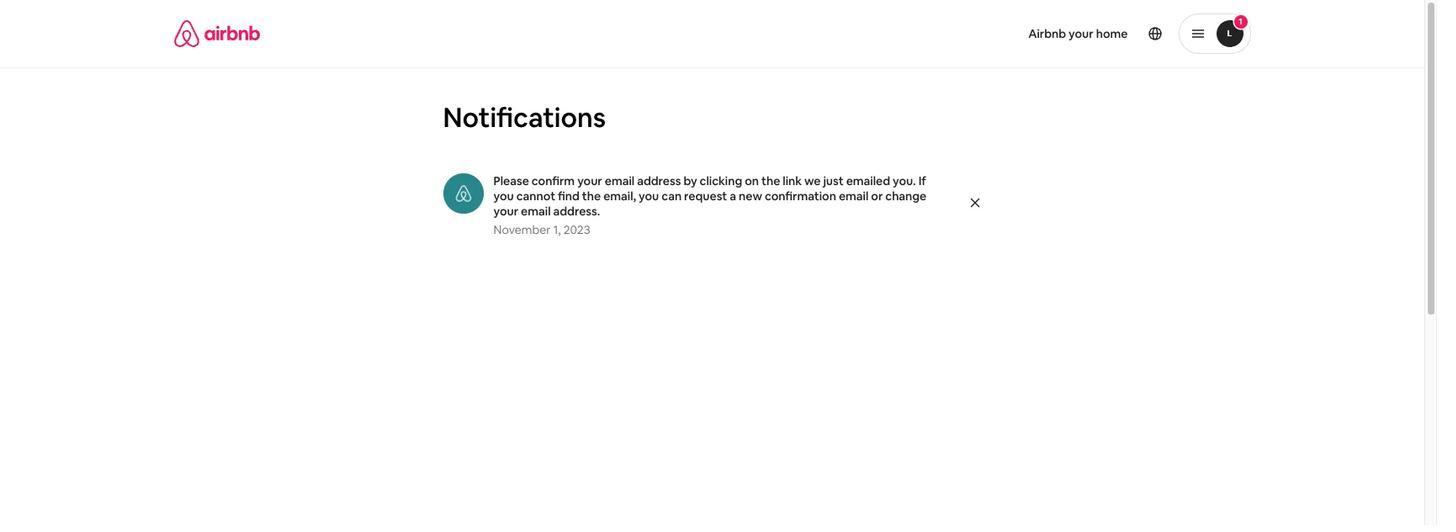 Task type: describe. For each thing, give the bounding box(es) containing it.
address.
[[553, 204, 600, 219]]

home
[[1097, 26, 1128, 41]]

notifications
[[443, 100, 606, 135]]

2 horizontal spatial email
[[839, 189, 869, 204]]

confirm
[[532, 173, 575, 189]]

new
[[739, 189, 763, 204]]

november
[[494, 222, 551, 237]]

address
[[637, 173, 681, 189]]

if
[[919, 173, 927, 189]]

or
[[871, 189, 883, 204]]

just
[[824, 173, 844, 189]]

1 you from the left
[[494, 189, 514, 204]]

0 horizontal spatial the
[[582, 189, 601, 204]]

airbnb your home
[[1029, 26, 1128, 41]]

email,
[[604, 189, 636, 204]]

confirmation
[[765, 189, 837, 204]]

airbnb your home link
[[1019, 16, 1138, 51]]

we
[[805, 173, 821, 189]]

request
[[684, 189, 728, 204]]

1 horizontal spatial the
[[762, 173, 781, 189]]



Task type: vqa. For each thing, say whether or not it's contained in the screenshot.
just
yes



Task type: locate. For each thing, give the bounding box(es) containing it.
your
[[1069, 26, 1094, 41], [578, 173, 603, 189], [494, 204, 519, 219]]

2 you from the left
[[639, 189, 659, 204]]

change
[[886, 189, 927, 204]]

1 vertical spatial your
[[578, 173, 603, 189]]

2 horizontal spatial your
[[1069, 26, 1094, 41]]

clicking
[[700, 173, 743, 189]]

cannot
[[517, 189, 556, 204]]

your left home
[[1069, 26, 1094, 41]]

email up november
[[521, 204, 551, 219]]

email left or at the top
[[839, 189, 869, 204]]

you left cannot
[[494, 189, 514, 204]]

1,
[[553, 222, 561, 237]]

0 horizontal spatial you
[[494, 189, 514, 204]]

emailed
[[846, 173, 891, 189]]

your inside the "profile" element
[[1069, 26, 1094, 41]]

email
[[605, 173, 635, 189], [839, 189, 869, 204], [521, 204, 551, 219]]

please confirm your email address by clicking on the link we just emailed you. if you cannot find the email, you can request a new confirmation email or change your email address. november 1, 2023
[[494, 173, 927, 237]]

please
[[494, 173, 529, 189]]

by
[[684, 173, 698, 189]]

airbnb
[[1029, 26, 1067, 41]]

0 horizontal spatial your
[[494, 204, 519, 219]]

1 horizontal spatial email
[[605, 173, 635, 189]]

profile element
[[733, 0, 1251, 67]]

your up november
[[494, 204, 519, 219]]

1 horizontal spatial you
[[639, 189, 659, 204]]

you
[[494, 189, 514, 204], [639, 189, 659, 204]]

1 button
[[1179, 13, 1251, 54]]

0 horizontal spatial email
[[521, 204, 551, 219]]

can
[[662, 189, 682, 204]]

find
[[558, 189, 580, 204]]

2023
[[564, 222, 591, 237]]

email left address at the left top
[[605, 173, 635, 189]]

the right the find
[[582, 189, 601, 204]]

the right on
[[762, 173, 781, 189]]

you.
[[893, 173, 916, 189]]

a
[[730, 189, 737, 204]]

link
[[783, 173, 802, 189]]

0 vertical spatial your
[[1069, 26, 1094, 41]]

2 vertical spatial your
[[494, 204, 519, 219]]

you left can
[[639, 189, 659, 204]]

your up address.
[[578, 173, 603, 189]]

on
[[745, 173, 759, 189]]

1
[[1239, 16, 1243, 27]]

1 horizontal spatial your
[[578, 173, 603, 189]]

the
[[762, 173, 781, 189], [582, 189, 601, 204]]



